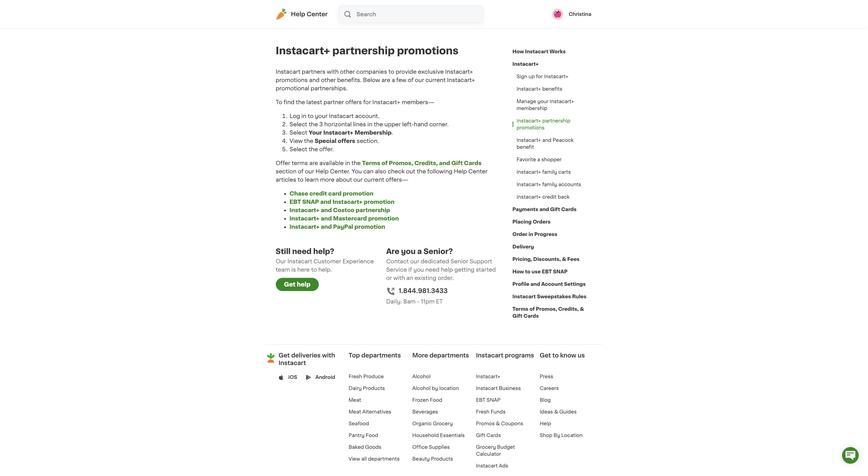 Task type: vqa. For each thing, say whether or not it's contained in the screenshot.
middle SNAP
yes



Task type: describe. For each thing, give the bounding box(es) containing it.
help inside the are you a senior? contact our dedicated senior support service if you need help getting started or with an existing order.
[[441, 267, 453, 272]]

household
[[412, 433, 439, 438]]

how instacart works
[[513, 49, 566, 54]]

for inside sign up for instacart+ link
[[536, 74, 543, 79]]

sign up for instacart+ link
[[513, 70, 573, 83]]

special
[[315, 138, 337, 144]]

a inside the are you a senior? contact our dedicated senior support service if you need help getting started or with an existing order.
[[417, 248, 422, 255]]

careers
[[540, 386, 559, 391]]

2 vertical spatial promotions
[[517, 125, 545, 130]]

how for how to use ebt snap
[[513, 269, 524, 274]]

2 select from the top
[[290, 130, 307, 135]]

of up the also
[[382, 160, 388, 166]]

0 vertical spatial you
[[401, 248, 416, 255]]

instacart+ benefits link
[[513, 83, 567, 95]]

produce
[[363, 374, 384, 379]]

1 vertical spatial snap
[[553, 269, 568, 274]]

shopper
[[542, 157, 562, 162]]

terms of promos, credits, & gift cards link
[[513, 303, 592, 322]]

check
[[388, 169, 405, 174]]

promotion up ebt snap and instacart+ promotion link
[[343, 191, 374, 196]]

departments down the goods
[[368, 457, 400, 461]]

instacart partners with other companies to provide exclusive instacart+ promotions and other benefits. below are a few of our current instacart+ promotional partnerships.
[[276, 69, 475, 91]]

instacart down profile
[[513, 294, 536, 299]]

baked
[[349, 445, 364, 450]]

0 horizontal spatial other
[[321, 77, 336, 83]]

profile and account settings link
[[513, 278, 586, 290]]

instacart+ credit back
[[517, 195, 570, 199]]

in right log
[[302, 113, 306, 119]]

food for pantry food
[[366, 433, 378, 438]]

departments for more departments
[[430, 353, 469, 358]]

favorite a shopper link
[[513, 153, 566, 166]]

& left fees
[[562, 257, 566, 262]]

essentials
[[440, 433, 465, 438]]

1 vertical spatial for
[[363, 99, 371, 105]]

by
[[432, 386, 438, 391]]

the right find
[[296, 99, 305, 105]]

family for carts
[[542, 170, 557, 175]]

are inside instacart partners with other companies to provide exclusive instacart+ promotions and other benefits. below are a few of our current instacart+ promotional partnerships.
[[382, 77, 390, 83]]

blog
[[540, 398, 551, 403]]

progress
[[534, 232, 557, 237]]

promos
[[476, 421, 495, 426]]

partner
[[324, 99, 344, 105]]

current inside instacart partners with other companies to provide exclusive instacart+ promotions and other benefits. below are a few of our current instacart+ promotional partnerships.
[[426, 77, 446, 83]]

terms inside terms of promos, credits, & gift cards
[[513, 307, 528, 312]]

instacart inside instacart partners with other companies to provide exclusive instacart+ promotions and other benefits. below are a few of our current instacart+ promotional partnerships.
[[276, 69, 301, 74]]

meat for meat alternatives
[[349, 410, 361, 414]]

grocery budget calculator link
[[476, 445, 515, 457]]

you
[[352, 169, 362, 174]]

guides
[[560, 410, 577, 414]]

how to use ebt snap link
[[513, 266, 568, 278]]

1 horizontal spatial other
[[340, 69, 355, 74]]

our down "you"
[[354, 177, 363, 182]]

.
[[392, 130, 393, 135]]

sign
[[517, 74, 527, 79]]

instacart+ and costco partnership link
[[290, 207, 390, 213]]

instacart+ inside the manage your instacart+ membership
[[550, 99, 574, 104]]

seafood
[[349, 421, 369, 426]]

latest
[[307, 99, 322, 105]]

2 horizontal spatial ebt
[[542, 269, 552, 274]]

current inside offer terms are available in the terms of promos, credits, and gift cards section of our help center. you can also check out the following help center articles to learn more about our current offers—
[[364, 177, 384, 182]]

here
[[297, 267, 310, 272]]

ebt snap
[[476, 398, 501, 403]]

organic
[[412, 421, 432, 426]]

cards inside terms of promos, credits, & gift cards
[[524, 314, 539, 319]]

1.844.981.3433 link
[[399, 287, 448, 296]]

paypal
[[333, 224, 353, 230]]

with for deliveries
[[322, 353, 335, 358]]

promotional
[[276, 86, 309, 91]]

pantry food
[[349, 433, 378, 438]]

& down funds
[[496, 421, 500, 426]]

of inside instacart partners with other companies to provide exclusive instacart+ promotions and other benefits. below are a few of our current instacart+ promotional partnerships.
[[408, 77, 414, 83]]

help up "more"
[[316, 169, 329, 174]]

placing
[[513, 220, 532, 224]]

of down terms
[[298, 169, 304, 174]]

still
[[276, 248, 291, 255]]

how to use ebt snap
[[513, 269, 568, 274]]

getting
[[455, 267, 475, 272]]

1 vertical spatial you
[[414, 267, 424, 272]]

order
[[513, 232, 528, 237]]

meat for meat link
[[349, 398, 361, 403]]

the left 3
[[309, 122, 318, 127]]

and inside instacart+ and peacock benefit
[[542, 138, 552, 143]]

pricing, discounts, & fees
[[513, 257, 580, 262]]

or
[[386, 275, 392, 281]]

instacart+ family accounts
[[517, 182, 581, 187]]

1 select from the top
[[290, 122, 307, 127]]

snap inside chase credit card promotion ebt snap and instacart+ promotion instacart+ and costco partnership instacart+ and mastercard promotion instacart+ and paypal promotion
[[302, 199, 319, 205]]

3 select from the top
[[290, 146, 307, 152]]

products for beauty products
[[431, 457, 453, 461]]

chase credit card promotion link
[[290, 191, 374, 196]]

get help button
[[276, 278, 319, 291]]

0 vertical spatial promotions
[[397, 46, 459, 56]]

payments
[[513, 207, 538, 212]]

instacart+ inside instacart+ and peacock benefit
[[517, 138, 541, 143]]

instacart down the calculator
[[476, 464, 498, 468]]

deliveries
[[291, 353, 321, 358]]

alcohol for alcohol by location
[[412, 386, 431, 391]]

0 vertical spatial partnership
[[332, 46, 395, 56]]

ebt inside chase credit card promotion ebt snap and instacart+ promotion instacart+ and costco partnership instacart+ and mastercard promotion instacart+ and paypal promotion
[[290, 199, 301, 205]]

1 horizontal spatial instacart+ partnership promotions
[[517, 118, 571, 130]]

ideas
[[540, 410, 553, 414]]

household essentials link
[[412, 433, 465, 438]]

settings
[[564, 282, 586, 287]]

programs
[[505, 353, 534, 358]]

0 vertical spatial center
[[307, 11, 328, 17]]

works
[[550, 49, 566, 54]]

order in progress link
[[513, 228, 557, 241]]

help right instacart icon
[[291, 11, 305, 17]]

gift down promos
[[476, 433, 485, 438]]

promos, inside offer terms are available in the terms of promos, credits, and gift cards section of our help center. you can also check out the following help center articles to learn more about our current offers—
[[389, 160, 413, 166]]

gift inside offer terms are available in the terms of promos, credits, and gift cards section of our help center. you can also check out the following help center articles to learn more about our current offers—
[[452, 160, 463, 166]]

pricing,
[[513, 257, 532, 262]]

the left "offer."
[[309, 146, 318, 152]]

careers link
[[540, 386, 559, 391]]

the up "you"
[[352, 160, 361, 166]]

center.
[[330, 169, 350, 174]]

our up learn
[[305, 169, 314, 174]]

promotion down the mastercard
[[355, 224, 385, 230]]

ads
[[499, 464, 508, 468]]

promotions inside instacart partners with other companies to provide exclusive instacart+ promotions and other benefits. below are a few of our current instacart+ promotional partnerships.
[[276, 77, 308, 83]]

top departments
[[349, 353, 401, 358]]

gift cards link
[[476, 433, 501, 438]]

meat alternatives link
[[349, 410, 391, 414]]

how for how instacart works
[[513, 49, 524, 54]]

more
[[412, 353, 428, 358]]

gift down back
[[550, 207, 560, 212]]

departments for top departments
[[361, 353, 401, 358]]

peacock
[[553, 138, 574, 143]]

daily:
[[386, 299, 402, 304]]

to inside still need help? our instacart customer experience team is here to help.
[[311, 267, 317, 272]]

gift cards
[[476, 433, 501, 438]]

contact
[[386, 259, 409, 264]]

ebt snap link
[[476, 398, 501, 403]]

help inside get help "button"
[[297, 282, 311, 287]]

instacart image
[[276, 9, 287, 20]]

in inside offer terms are available in the terms of promos, credits, and gift cards section of our help center. you can also check out the following help center articles to learn more about our current offers—
[[345, 160, 350, 166]]

android play store logo image
[[306, 375, 311, 380]]

offer.
[[319, 146, 334, 152]]

press
[[540, 374, 553, 379]]

know
[[560, 353, 576, 358]]

offers inside log in to your instacart account. select the 3 horizontal lines in the upper left-hand corner. select your instacart+ membership . view the special offers section. select the offer.
[[338, 138, 355, 144]]

alcohol link
[[412, 374, 431, 379]]

instacart business link
[[476, 386, 521, 391]]

use
[[532, 269, 541, 274]]

instacart programs
[[476, 353, 534, 358]]

beauty products link
[[412, 457, 453, 461]]

existing
[[415, 275, 436, 281]]

to inside instacart partners with other companies to provide exclusive instacart+ promotions and other benefits. below are a few of our current instacart+ promotional partnerships.
[[389, 69, 394, 74]]

dairy
[[349, 386, 362, 391]]

if
[[408, 267, 412, 272]]

ebt snap and instacart+ promotion link
[[290, 199, 395, 205]]

get for get to know us
[[540, 353, 551, 358]]

cards inside offer terms are available in the terms of promos, credits, and gift cards section of our help center. you can also check out the following help center articles to learn more about our current offers—
[[464, 160, 482, 166]]

food for frozen food
[[430, 398, 442, 403]]

offer
[[276, 160, 290, 166]]

android
[[316, 375, 335, 380]]

senior
[[451, 259, 468, 264]]

8am
[[403, 299, 416, 304]]

view all departments link
[[349, 457, 400, 461]]

available
[[320, 160, 344, 166]]

pantry
[[349, 433, 365, 438]]

center inside offer terms are available in the terms of promos, credits, and gift cards section of our help center. you can also check out the following help center articles to learn more about our current offers—
[[468, 169, 488, 174]]

lines
[[353, 122, 366, 127]]

0 vertical spatial offers
[[345, 99, 362, 105]]

the down your
[[304, 138, 313, 144]]

left-
[[402, 122, 414, 127]]



Task type: locate. For each thing, give the bounding box(es) containing it.
0 vertical spatial snap
[[302, 199, 319, 205]]

0 vertical spatial grocery
[[433, 421, 453, 426]]

2 alcohol from the top
[[412, 386, 431, 391]]

instacart sweepstakes rules
[[513, 294, 587, 299]]

1 alcohol from the top
[[412, 374, 431, 379]]

meat down "dairy"
[[349, 398, 361, 403]]

0 horizontal spatial instacart+ partnership promotions
[[276, 46, 459, 56]]

1 vertical spatial promotions
[[276, 77, 308, 83]]

1 vertical spatial partnership
[[542, 118, 571, 123]]

household essentials
[[412, 433, 465, 438]]

terms
[[362, 160, 380, 166], [513, 307, 528, 312]]

credits, up following
[[415, 160, 438, 166]]

instacart up horizontal on the top left of page
[[329, 113, 354, 119]]

us
[[578, 353, 585, 358]]

benefit
[[517, 145, 534, 150]]

1 vertical spatial need
[[425, 267, 440, 272]]

help link
[[540, 421, 551, 426]]

and inside instacart partners with other companies to provide exclusive instacart+ promotions and other benefits. below are a few of our current instacart+ promotional partnerships.
[[309, 77, 320, 83]]

0 horizontal spatial snap
[[302, 199, 319, 205]]

terms
[[292, 160, 308, 166]]

instacart up promotional
[[276, 69, 301, 74]]

1 vertical spatial ebt
[[542, 269, 552, 274]]

fresh up "dairy"
[[349, 374, 362, 379]]

instacart inside get deliveries with instacart
[[279, 360, 306, 366]]

get inside "button"
[[284, 282, 296, 287]]

promotion right the mastercard
[[368, 216, 399, 221]]

for up account.
[[363, 99, 371, 105]]

coupons
[[501, 421, 523, 426]]

user avatar image
[[552, 9, 563, 20]]

food up the goods
[[366, 433, 378, 438]]

with for partners
[[327, 69, 339, 74]]

instacart inside still need help? our instacart customer experience team is here to help.
[[288, 259, 312, 264]]

1 vertical spatial instacart+ partnership promotions
[[517, 118, 571, 130]]

1 vertical spatial credits,
[[558, 307, 579, 312]]

1 horizontal spatial need
[[425, 267, 440, 272]]

corner.
[[429, 122, 449, 127]]

1 vertical spatial current
[[364, 177, 384, 182]]

credit inside chase credit card promotion ebt snap and instacart+ promotion instacart+ and costco partnership instacart+ and mastercard promotion instacart+ and paypal promotion
[[310, 191, 327, 196]]

to left know
[[553, 353, 559, 358]]

funds
[[491, 410, 506, 414]]

you up contact
[[401, 248, 416, 255]]

promotions up promotional
[[276, 77, 308, 83]]

2 horizontal spatial snap
[[553, 269, 568, 274]]

fresh up promos
[[476, 410, 490, 414]]

are
[[386, 248, 400, 255]]

grocery up the calculator
[[476, 445, 496, 450]]

how up sign
[[513, 49, 524, 54]]

1 vertical spatial food
[[366, 433, 378, 438]]

1 vertical spatial are
[[309, 160, 318, 166]]

exclusive
[[418, 69, 444, 74]]

2 vertical spatial ebt
[[476, 398, 486, 403]]

promotions up exclusive
[[397, 46, 459, 56]]

0 vertical spatial instacart+ partnership promotions
[[276, 46, 459, 56]]

family
[[542, 170, 557, 175], [542, 182, 557, 187]]

food
[[430, 398, 442, 403], [366, 433, 378, 438]]

credits, inside terms of promos, credits, & gift cards
[[558, 307, 579, 312]]

office supplies link
[[412, 445, 450, 450]]

get to know us
[[540, 353, 585, 358]]

other up benefits.
[[340, 69, 355, 74]]

find
[[284, 99, 295, 105]]

1 vertical spatial alcohol
[[412, 386, 431, 391]]

current down can
[[364, 177, 384, 182]]

ebt right use
[[542, 269, 552, 274]]

grocery inside grocery budget calculator
[[476, 445, 496, 450]]

terms inside offer terms are available in the terms of promos, credits, and gift cards section of our help center. you can also check out the following help center articles to learn more about our current offers—
[[362, 160, 380, 166]]

need inside the are you a senior? contact our dedicated senior support service if you need help getting started or with an existing order.
[[425, 267, 440, 272]]

how
[[513, 49, 524, 54], [513, 269, 524, 274]]

location
[[561, 433, 583, 438]]

in inside "link"
[[529, 232, 533, 237]]

fresh funds link
[[476, 410, 506, 414]]

gift down profile
[[513, 314, 523, 319]]

1 horizontal spatial for
[[536, 74, 543, 79]]

help down here
[[297, 282, 311, 287]]

our
[[276, 259, 286, 264]]

are you a senior? contact our dedicated senior support service if you need help getting started or with an existing order.
[[386, 248, 496, 281]]

0 horizontal spatial center
[[307, 11, 328, 17]]

1 horizontal spatial grocery
[[476, 445, 496, 450]]

snap
[[302, 199, 319, 205], [553, 269, 568, 274], [487, 398, 501, 403]]

need up here
[[292, 248, 312, 255]]

instacart left programs
[[476, 353, 504, 358]]

instacart up ebt snap
[[476, 386, 498, 391]]

ebt down chase
[[290, 199, 301, 205]]

gift
[[452, 160, 463, 166], [550, 207, 560, 212], [513, 314, 523, 319], [476, 433, 485, 438]]

of down instacart sweepstakes rules
[[530, 307, 535, 312]]

our inside instacart partners with other companies to provide exclusive instacart+ promotions and other benefits. below are a few of our current instacart+ promotional partnerships.
[[415, 77, 424, 83]]

profile and account settings
[[513, 282, 586, 287]]

& down the rules
[[580, 307, 584, 312]]

snap up account
[[553, 269, 568, 274]]

favorite
[[517, 157, 536, 162]]

get
[[284, 282, 296, 287], [279, 353, 290, 358], [540, 353, 551, 358]]

gift inside terms of promos, credits, & gift cards
[[513, 314, 523, 319]]

calculator
[[476, 452, 501, 457]]

1 vertical spatial other
[[321, 77, 336, 83]]

members—
[[402, 99, 435, 105]]

instacart up here
[[288, 259, 312, 264]]

0 vertical spatial instacart+ link
[[513, 58, 539, 70]]

1 horizontal spatial promotions
[[397, 46, 459, 56]]

get right instacart shopper app logo
[[279, 353, 290, 358]]

membership
[[355, 130, 392, 135]]

1 vertical spatial offers
[[338, 138, 355, 144]]

instacart business
[[476, 386, 521, 391]]

1 horizontal spatial are
[[382, 77, 390, 83]]

2 meat from the top
[[349, 410, 361, 414]]

chase
[[290, 191, 308, 196]]

0 vertical spatial with
[[327, 69, 339, 74]]

baked goods
[[349, 445, 382, 450]]

partnership inside instacart+ partnership promotions link
[[542, 118, 571, 123]]

1 vertical spatial a
[[537, 157, 540, 162]]

offers down horizontal on the top left of page
[[338, 138, 355, 144]]

credit for card
[[310, 191, 327, 196]]

1 horizontal spatial food
[[430, 398, 442, 403]]

view up terms
[[290, 138, 303, 144]]

0 horizontal spatial fresh
[[349, 374, 362, 379]]

your inside the manage your instacart+ membership
[[538, 99, 549, 104]]

instacart left works
[[525, 49, 549, 54]]

select down log
[[290, 122, 307, 127]]

departments right more on the bottom left of page
[[430, 353, 469, 358]]

0 vertical spatial other
[[340, 69, 355, 74]]

credit down learn
[[310, 191, 327, 196]]

center
[[307, 11, 328, 17], [468, 169, 488, 174]]

0 vertical spatial credits,
[[415, 160, 438, 166]]

log
[[290, 113, 300, 119]]

snap down chase
[[302, 199, 319, 205]]

the down terms of promos, credits, and gift cards link
[[417, 169, 426, 174]]

0 vertical spatial view
[[290, 138, 303, 144]]

are right below
[[382, 77, 390, 83]]

benefits.
[[337, 77, 362, 83]]

1 vertical spatial instacart+ link
[[476, 374, 501, 379]]

still need help? our instacart customer experience team is here to help.
[[276, 248, 374, 272]]

our inside the are you a senior? contact our dedicated senior support service if you need help getting started or with an existing order.
[[410, 259, 419, 264]]

need
[[292, 248, 312, 255], [425, 267, 440, 272]]

0 horizontal spatial your
[[315, 113, 328, 119]]

with inside get deliveries with instacart
[[322, 353, 335, 358]]

0 horizontal spatial credit
[[310, 191, 327, 196]]

with inside the are you a senior? contact our dedicated senior support service if you need help getting started or with an existing order.
[[393, 275, 405, 281]]

get down is
[[284, 282, 296, 287]]

1 vertical spatial meat
[[349, 410, 361, 414]]

products for dairy products
[[363, 386, 385, 391]]

family down instacart+ family carts link
[[542, 182, 557, 187]]

instacart+ family carts
[[517, 170, 571, 175]]

of inside terms of promos, credits, & gift cards
[[530, 307, 535, 312]]

1 vertical spatial products
[[431, 457, 453, 461]]

2 vertical spatial a
[[417, 248, 422, 255]]

1 horizontal spatial center
[[468, 169, 488, 174]]

0 horizontal spatial food
[[366, 433, 378, 438]]

a inside instacart partners with other companies to provide exclusive instacart+ promotions and other benefits. below are a few of our current instacart+ promotional partnerships.
[[392, 77, 395, 83]]

1 horizontal spatial your
[[538, 99, 549, 104]]

food down alcohol by location link
[[430, 398, 442, 403]]

need down dedicated
[[425, 267, 440, 272]]

a right favorite on the right
[[537, 157, 540, 162]]

terms of promos, credits, & gift cards
[[513, 307, 584, 319]]

1 how from the top
[[513, 49, 524, 54]]

1 horizontal spatial promos,
[[536, 307, 557, 312]]

1 horizontal spatial terms
[[513, 307, 528, 312]]

meat
[[349, 398, 361, 403], [349, 410, 361, 414]]

0 horizontal spatial products
[[363, 386, 385, 391]]

a up dedicated
[[417, 248, 422, 255]]

fresh for fresh produce
[[349, 374, 362, 379]]

to left provide
[[389, 69, 394, 74]]

support
[[470, 259, 492, 264]]

our down exclusive
[[415, 77, 424, 83]]

0 horizontal spatial terms
[[362, 160, 380, 166]]

instacart+ partnership promotions up companies
[[276, 46, 459, 56]]

instacart+ link
[[513, 58, 539, 70], [476, 374, 501, 379]]

1 vertical spatial your
[[315, 113, 328, 119]]

to right here
[[311, 267, 317, 272]]

benefits
[[542, 87, 563, 91]]

sweepstakes
[[537, 294, 571, 299]]

& inside terms of promos, credits, & gift cards
[[580, 307, 584, 312]]

instacart+ family accounts link
[[513, 178, 585, 191]]

1 horizontal spatial credits,
[[558, 307, 579, 312]]

select up terms
[[290, 146, 307, 152]]

beverages link
[[412, 410, 438, 414]]

alcohol up alcohol by location
[[412, 374, 431, 379]]

with down service
[[393, 275, 405, 281]]

1 horizontal spatial products
[[431, 457, 453, 461]]

get inside get deliveries with instacart
[[279, 353, 290, 358]]

1 family from the top
[[542, 170, 557, 175]]

1 horizontal spatial a
[[417, 248, 422, 255]]

0 vertical spatial help
[[441, 267, 453, 272]]

other up partnerships.
[[321, 77, 336, 83]]

2 vertical spatial select
[[290, 146, 307, 152]]

2 horizontal spatial a
[[537, 157, 540, 162]]

0 horizontal spatial current
[[364, 177, 384, 182]]

1 vertical spatial promos,
[[536, 307, 557, 312]]

alcohol for alcohol link
[[412, 374, 431, 379]]

0 vertical spatial how
[[513, 49, 524, 54]]

0 vertical spatial food
[[430, 398, 442, 403]]

to down latest
[[308, 113, 314, 119]]

credits, inside offer terms are available in the terms of promos, credits, and gift cards section of our help center. you can also check out the following help center articles to learn more about our current offers—
[[415, 160, 438, 166]]

1 vertical spatial help
[[297, 282, 311, 287]]

press link
[[540, 374, 553, 379]]

need inside still need help? our instacart customer experience team is here to help.
[[292, 248, 312, 255]]

instacart+ and peacock benefit link
[[513, 134, 592, 153]]

help up shop
[[540, 421, 551, 426]]

pantry food link
[[349, 433, 378, 438]]

delivery
[[513, 244, 534, 249]]

0 vertical spatial meat
[[349, 398, 361, 403]]

1 vertical spatial family
[[542, 182, 557, 187]]

supplies
[[429, 445, 450, 450]]

0 vertical spatial select
[[290, 122, 307, 127]]

view left "all"
[[349, 457, 360, 461]]

sign up for instacart+
[[517, 74, 569, 79]]

0 horizontal spatial for
[[363, 99, 371, 105]]

help right following
[[454, 169, 467, 174]]

0 vertical spatial need
[[292, 248, 312, 255]]

alcohol down alcohol link
[[412, 386, 431, 391]]

to left learn
[[298, 177, 304, 182]]

ios app store logo image
[[279, 375, 284, 380]]

0 horizontal spatial ebt
[[290, 199, 301, 205]]

products down produce
[[363, 386, 385, 391]]

offers up account.
[[345, 99, 362, 105]]

2 how from the top
[[513, 269, 524, 274]]

1 horizontal spatial credit
[[542, 195, 557, 199]]

meat alternatives
[[349, 410, 391, 414]]

gift up following
[[452, 160, 463, 166]]

are inside offer terms are available in the terms of promos, credits, and gift cards section of our help center. you can also check out the following help center articles to learn more about our current offers—
[[309, 160, 318, 166]]

grocery up household essentials
[[433, 421, 453, 426]]

0 horizontal spatial help
[[297, 282, 311, 287]]

account
[[541, 282, 563, 287]]

promos, inside terms of promos, credits, & gift cards
[[536, 307, 557, 312]]

manage your instacart+ membership
[[517, 99, 574, 111]]

partnership up the mastercard
[[356, 207, 390, 213]]

fresh for fresh funds
[[476, 410, 490, 414]]

help
[[441, 267, 453, 272], [297, 282, 311, 287]]

blog link
[[540, 398, 551, 403]]

0 vertical spatial a
[[392, 77, 395, 83]]

get for get help
[[284, 282, 296, 287]]

instacart+ partnership promotions up instacart+ and peacock benefit
[[517, 118, 571, 130]]

with inside instacart partners with other companies to provide exclusive instacart+ promotions and other benefits. below are a few of our current instacart+ promotional partnerships.
[[327, 69, 339, 74]]

for right the up
[[536, 74, 543, 79]]

companies
[[356, 69, 387, 74]]

your up 3
[[315, 113, 328, 119]]

and inside offer terms are available in the terms of promos, credits, and gift cards section of our help center. you can also check out the following help center articles to learn more about our current offers—
[[439, 160, 450, 166]]

our up if
[[410, 259, 419, 264]]

to inside log in to your instacart account. select the 3 horizontal lines in the upper left-hand corner. select your instacart+ membership . view the special offers section. select the offer.
[[308, 113, 314, 119]]

-
[[417, 299, 420, 304]]

help center link
[[276, 9, 328, 20]]

instacart shopper app logo image
[[265, 352, 277, 364]]

1 meat from the top
[[349, 398, 361, 403]]

0 vertical spatial alcohol
[[412, 374, 431, 379]]

to inside offer terms are available in the terms of promos, credits, and gift cards section of our help center. you can also check out the following help center articles to learn more about our current offers—
[[298, 177, 304, 182]]

with up partnerships.
[[327, 69, 339, 74]]

1 horizontal spatial help
[[441, 267, 453, 272]]

instacart inside log in to your instacart account. select the 3 horizontal lines in the upper left-hand corner. select your instacart+ membership . view the special offers section. select the offer.
[[329, 113, 354, 119]]

0 horizontal spatial promotions
[[276, 77, 308, 83]]

few
[[396, 77, 406, 83]]

0 vertical spatial promos,
[[389, 160, 413, 166]]

beauty
[[412, 457, 430, 461]]

credit for back
[[542, 195, 557, 199]]

promotion down offers—
[[364, 199, 395, 205]]

1 vertical spatial grocery
[[476, 445, 496, 450]]

christina
[[569, 12, 592, 17]]

instacart+ inside log in to your instacart account. select the 3 horizontal lines in the upper left-hand corner. select your instacart+ membership . view the special offers section. select the offer.
[[323, 130, 353, 135]]

1 horizontal spatial instacart+ link
[[513, 58, 539, 70]]

1 vertical spatial center
[[468, 169, 488, 174]]

Search search field
[[356, 6, 482, 23]]

2 vertical spatial snap
[[487, 398, 501, 403]]

with up android
[[322, 353, 335, 358]]

0 vertical spatial your
[[538, 99, 549, 104]]

christina link
[[552, 9, 592, 20]]

&
[[562, 257, 566, 262], [580, 307, 584, 312], [554, 410, 558, 414], [496, 421, 500, 426]]

experience
[[343, 259, 374, 264]]

0 horizontal spatial instacart+ link
[[476, 374, 501, 379]]

0 vertical spatial family
[[542, 170, 557, 175]]

to left use
[[525, 269, 531, 274]]

promos, up check at the top of page
[[389, 160, 413, 166]]

select left your
[[290, 130, 307, 135]]

instacart+ benefits
[[517, 87, 563, 91]]

2 vertical spatial with
[[322, 353, 335, 358]]

of right few
[[408, 77, 414, 83]]

2 family from the top
[[542, 182, 557, 187]]

1 vertical spatial how
[[513, 269, 524, 274]]

0 vertical spatial are
[[382, 77, 390, 83]]

2 vertical spatial partnership
[[356, 207, 390, 213]]

view inside log in to your instacart account. select the 3 horizontal lines in the upper left-hand corner. select your instacart+ membership . view the special offers section. select the offer.
[[290, 138, 303, 144]]

shop by location
[[540, 433, 583, 438]]

promotions down membership
[[517, 125, 545, 130]]

back
[[558, 195, 570, 199]]

following
[[427, 169, 453, 174]]

0 horizontal spatial grocery
[[433, 421, 453, 426]]

instacart+ link up sign
[[513, 58, 539, 70]]

partnership inside chase credit card promotion ebt snap and instacart+ promotion instacart+ and costco partnership instacart+ and mastercard promotion instacart+ and paypal promotion
[[356, 207, 390, 213]]

1 vertical spatial view
[[349, 457, 360, 461]]

current
[[426, 77, 446, 83], [364, 177, 384, 182]]

get up press on the bottom of the page
[[540, 353, 551, 358]]

products down supplies
[[431, 457, 453, 461]]

partners
[[302, 69, 326, 74]]

are right terms
[[309, 160, 318, 166]]

in down account.
[[368, 122, 372, 127]]

1 horizontal spatial ebt
[[476, 398, 486, 403]]

0 vertical spatial products
[[363, 386, 385, 391]]

departments up produce
[[361, 353, 401, 358]]

below
[[363, 77, 380, 83]]

0 horizontal spatial a
[[392, 77, 395, 83]]

dairy products link
[[349, 386, 385, 391]]

family for accounts
[[542, 182, 557, 187]]

business
[[499, 386, 521, 391]]

to find the latest partner offers for instacart+ members—
[[276, 99, 435, 105]]

the up membership
[[374, 122, 383, 127]]

terms up can
[[362, 160, 380, 166]]

get for get deliveries with instacart
[[279, 353, 290, 358]]

ios link
[[288, 374, 297, 381]]

your inside log in to your instacart account. select the 3 horizontal lines in the upper left-hand corner. select your instacart+ membership . view the special offers section. select the offer.
[[315, 113, 328, 119]]

family up the "instacart+ family accounts"
[[542, 170, 557, 175]]

office
[[412, 445, 428, 450]]

0 horizontal spatial need
[[292, 248, 312, 255]]

0 horizontal spatial view
[[290, 138, 303, 144]]

partnership up companies
[[332, 46, 395, 56]]

favorite a shopper
[[517, 157, 562, 162]]

your down instacart+ benefits
[[538, 99, 549, 104]]

& right ideas
[[554, 410, 558, 414]]

instacart+ credit back link
[[513, 191, 574, 203]]



